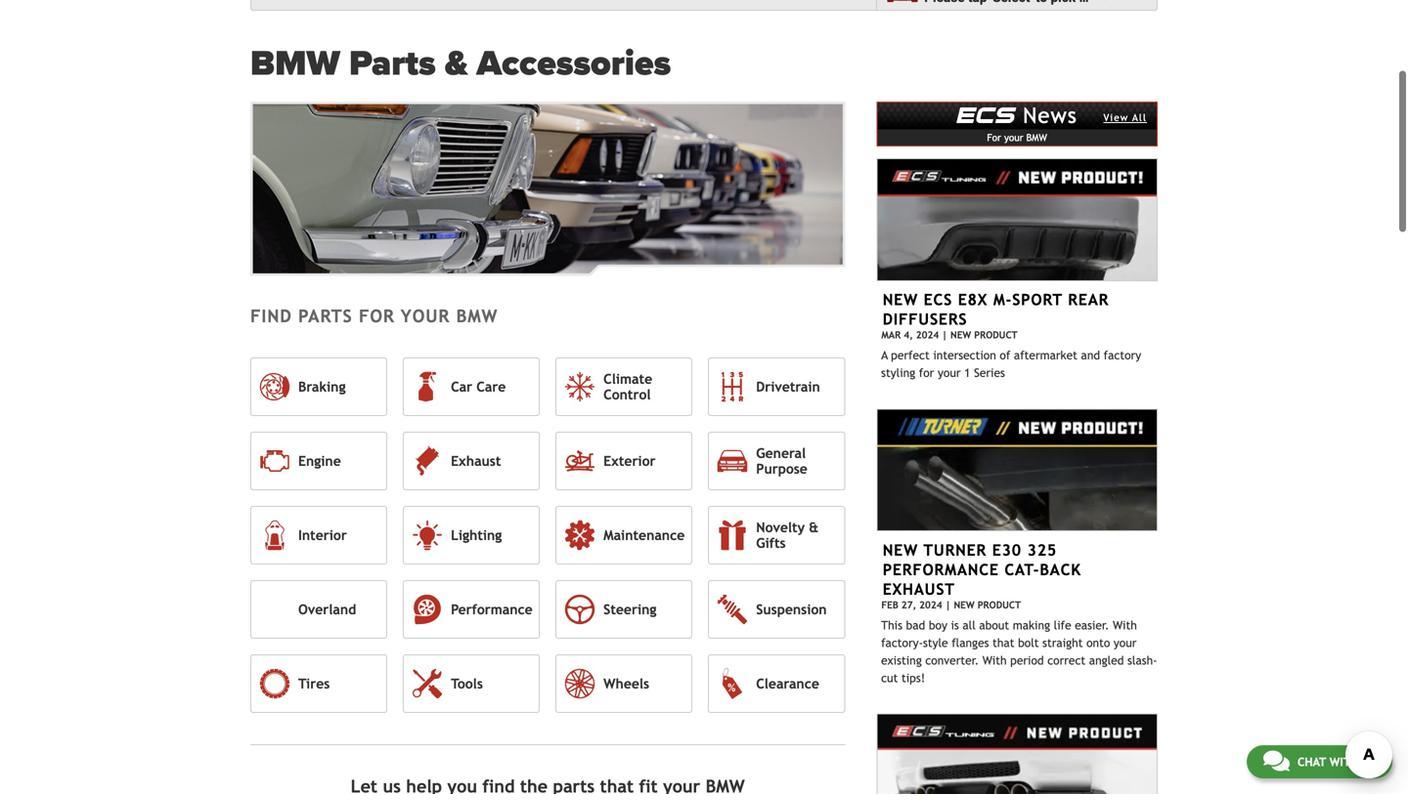 Task type: locate. For each thing, give the bounding box(es) containing it.
turner
[[924, 542, 987, 560]]

new left turner
[[883, 542, 918, 560]]

factory
[[1104, 349, 1141, 362]]

0 vertical spatial with
[[1113, 619, 1137, 633]]

that
[[993, 637, 1014, 650]]

1 horizontal spatial ecs
[[957, 100, 1015, 128]]

parts for for
[[298, 306, 353, 327]]

performance link
[[403, 581, 540, 639]]

0 vertical spatial product
[[974, 330, 1018, 341]]

0 horizontal spatial &
[[445, 43, 468, 85]]

new up all
[[954, 600, 975, 611]]

your
[[1004, 132, 1023, 143], [401, 306, 450, 327], [938, 366, 961, 380], [1114, 637, 1137, 650]]

car
[[451, 379, 472, 395]]

clearance
[[756, 676, 819, 692]]

performance inside new turner e30 325 performance cat-back exhaust feb 27, 2024 | new product this bad boy is all about making life easier. with factory-style flanges that bolt straight onto your existing converter. with period correct angled slash- cut tips!
[[883, 561, 999, 579]]

and
[[1081, 349, 1100, 362]]

2024 up boy
[[919, 600, 942, 611]]

wheels
[[603, 676, 649, 692]]

new turner e30 325 performance cat-back exhaust image
[[876, 409, 1158, 532]]

| up is
[[945, 600, 951, 611]]

tools
[[451, 676, 483, 692]]

1
[[964, 366, 970, 380]]

1 vertical spatial bmw
[[1026, 132, 1047, 143]]

1 horizontal spatial with
[[1113, 619, 1137, 633]]

for down perfect
[[919, 366, 934, 380]]

ecs
[[957, 100, 1015, 128], [924, 291, 953, 309]]

1 horizontal spatial for
[[919, 366, 934, 380]]

making
[[1013, 619, 1050, 633]]

for inside "new ecs e8x m-sport rear diffusers mar 4, 2024 | new product a perfect intersection of aftermarket and factory styling for your 1 series"
[[919, 366, 934, 380]]

2 vertical spatial bmw
[[456, 306, 498, 327]]

0 horizontal spatial exhaust
[[451, 454, 501, 469]]

tips!
[[902, 672, 925, 685]]

with
[[1329, 756, 1358, 770]]

overland
[[298, 602, 356, 618]]

1 vertical spatial product
[[978, 600, 1021, 611]]

series
[[974, 366, 1005, 380]]

0 vertical spatial parts
[[349, 43, 436, 85]]

with down that
[[982, 654, 1007, 668]]

& inside novelty & gifts
[[809, 520, 819, 536]]

suspension
[[756, 602, 827, 618]]

drivetrain
[[756, 379, 820, 395]]

parts for &
[[349, 43, 436, 85]]

ecs up for
[[957, 100, 1015, 128]]

0 horizontal spatial bmw
[[250, 43, 340, 85]]

with right easier.
[[1113, 619, 1137, 633]]

exhaust up the 27,
[[883, 581, 955, 599]]

2024 down diffusers
[[916, 330, 939, 341]]

is
[[951, 619, 959, 633]]

0 horizontal spatial ecs
[[924, 291, 953, 309]]

1 vertical spatial parts
[[298, 306, 353, 327]]

straight
[[1042, 637, 1083, 650]]

0 vertical spatial exhaust
[[451, 454, 501, 469]]

0 vertical spatial &
[[445, 43, 468, 85]]

tires link
[[250, 655, 387, 714]]

existing
[[881, 654, 922, 668]]

aftermarket
[[1014, 349, 1077, 362]]

for up braking link
[[359, 306, 395, 327]]

2024 inside "new ecs e8x m-sport rear diffusers mar 4, 2024 | new product a perfect intersection of aftermarket and factory styling for your 1 series"
[[916, 330, 939, 341]]

product up of
[[974, 330, 1018, 341]]

chat with us
[[1297, 756, 1376, 770]]

product up about
[[978, 600, 1021, 611]]

factory-
[[881, 637, 923, 650]]

0 vertical spatial ecs
[[957, 100, 1015, 128]]

1 horizontal spatial exhaust
[[883, 581, 955, 599]]

general purpose link
[[708, 432, 845, 491]]

your right for
[[1004, 132, 1023, 143]]

your left 1
[[938, 366, 961, 380]]

0 vertical spatial performance
[[883, 561, 999, 579]]

care
[[476, 379, 506, 395]]

of
[[1000, 349, 1010, 362]]

1 vertical spatial ecs
[[924, 291, 953, 309]]

gifts
[[756, 536, 786, 551]]

find parts for your bmw
[[250, 306, 498, 327]]

1 vertical spatial 2024
[[919, 600, 942, 611]]

your inside "new ecs e8x m-sport rear diffusers mar 4, 2024 | new product a perfect intersection of aftermarket and factory styling for your 1 series"
[[938, 366, 961, 380]]

|
[[942, 330, 948, 341], [945, 600, 951, 611]]

1 vertical spatial |
[[945, 600, 951, 611]]

product
[[974, 330, 1018, 341], [978, 600, 1021, 611]]

cat-
[[1005, 561, 1040, 579]]

boy
[[929, 619, 947, 633]]

0 vertical spatial 2024
[[916, 330, 939, 341]]

new ecs e8x m-sport rear diffusers image
[[876, 158, 1158, 281]]

ecs up diffusers
[[924, 291, 953, 309]]

0 vertical spatial |
[[942, 330, 948, 341]]

correct
[[1047, 654, 1086, 668]]

parts
[[349, 43, 436, 85], [298, 306, 353, 327]]

feb
[[881, 600, 898, 611]]

exhaust
[[451, 454, 501, 469], [883, 581, 955, 599]]

bad
[[906, 619, 925, 633]]

1 horizontal spatial bmw
[[456, 306, 498, 327]]

0 horizontal spatial with
[[982, 654, 1007, 668]]

climate control link
[[556, 358, 693, 416]]

interior
[[298, 528, 347, 544]]

performance down turner
[[883, 561, 999, 579]]

performance down lighting
[[451, 602, 533, 618]]

product inside new turner e30 325 performance cat-back exhaust feb 27, 2024 | new product this bad boy is all about making life easier. with factory-style flanges that bolt straight onto your existing converter. with period correct angled slash- cut tips!
[[978, 600, 1021, 611]]

1 horizontal spatial &
[[809, 520, 819, 536]]

1 vertical spatial &
[[809, 520, 819, 536]]

engine
[[298, 454, 341, 469]]

your inside new turner e30 325 performance cat-back exhaust feb 27, 2024 | new product this bad boy is all about making life easier. with factory-style flanges that bolt straight onto your existing converter. with period correct angled slash- cut tips!
[[1114, 637, 1137, 650]]

0 vertical spatial for
[[359, 306, 395, 327]]

bolt
[[1018, 637, 1039, 650]]

interior link
[[250, 506, 387, 565]]

0 horizontal spatial performance
[[451, 602, 533, 618]]

1 horizontal spatial performance
[[883, 561, 999, 579]]

steering
[[603, 602, 657, 618]]

lighting
[[451, 528, 502, 544]]

1 vertical spatial exhaust
[[883, 581, 955, 599]]

&
[[445, 43, 468, 85], [809, 520, 819, 536]]

1 vertical spatial for
[[919, 366, 934, 380]]

your up slash-
[[1114, 637, 1137, 650]]

exhaust up lighting
[[451, 454, 501, 469]]

| down diffusers
[[942, 330, 948, 341]]

sport
[[1012, 291, 1063, 309]]

1 vertical spatial performance
[[451, 602, 533, 618]]

drivetrain link
[[708, 358, 845, 416]]

4,
[[904, 330, 913, 341]]



Task type: vqa. For each thing, say whether or not it's contained in the screenshot.
middle replacement
no



Task type: describe. For each thing, give the bounding box(es) containing it.
2024 inside new turner e30 325 performance cat-back exhaust feb 27, 2024 | new product this bad boy is all about making life easier. with factory-style flanges that bolt straight onto your existing converter. with period correct angled slash- cut tips!
[[919, 600, 942, 611]]

angled
[[1089, 654, 1124, 668]]

a
[[881, 349, 888, 362]]

clearance link
[[708, 655, 845, 714]]

us
[[1362, 756, 1376, 770]]

maintenance
[[603, 528, 685, 544]]

life
[[1054, 619, 1071, 633]]

for
[[987, 132, 1001, 143]]

bmw banner image image
[[250, 102, 845, 276]]

converter.
[[925, 654, 979, 668]]

diffusers
[[883, 311, 967, 329]]

onto
[[1086, 637, 1110, 650]]

braking
[[298, 379, 346, 395]]

exterior link
[[556, 432, 693, 491]]

product inside "new ecs e8x m-sport rear diffusers mar 4, 2024 | new product a perfect intersection of aftermarket and factory styling for your 1 series"
[[974, 330, 1018, 341]]

rear
[[1068, 291, 1109, 309]]

exterior
[[603, 454, 656, 469]]

| inside "new ecs e8x m-sport rear diffusers mar 4, 2024 | new product a perfect intersection of aftermarket and factory styling for your 1 series"
[[942, 330, 948, 341]]

27,
[[901, 600, 916, 611]]

about
[[979, 619, 1009, 633]]

climate
[[603, 371, 652, 387]]

all
[[963, 619, 976, 633]]

steering link
[[556, 581, 693, 639]]

new turner e30 325 performance cat-back exhaust feb 27, 2024 | new product this bad boy is all about making life easier. with factory-style flanges that bolt straight onto your existing converter. with period correct angled slash- cut tips!
[[881, 542, 1157, 685]]

easier.
[[1075, 619, 1109, 633]]

new ecs e8x m-sport rear diffusers mar 4, 2024 | new product a perfect intersection of aftermarket and factory styling for your 1 series
[[881, 291, 1141, 380]]

mar
[[881, 330, 901, 341]]

your up car care link on the left of the page
[[401, 306, 450, 327]]

perfect
[[891, 349, 930, 362]]

e8x
[[958, 291, 988, 309]]

view
[[1103, 112, 1129, 123]]

new turner e30 325 performance cat-back exhaust link
[[883, 542, 1081, 599]]

exhaust link
[[403, 432, 540, 491]]

e30
[[992, 542, 1022, 560]]

lighting link
[[403, 506, 540, 565]]

maintenance link
[[556, 506, 693, 565]]

novelty
[[756, 520, 805, 536]]

wheels link
[[556, 655, 693, 714]]

novelty & gifts
[[756, 520, 819, 551]]

slash-
[[1127, 654, 1157, 668]]

find
[[250, 306, 292, 327]]

news
[[1023, 103, 1077, 128]]

braking link
[[250, 358, 387, 416]]

exhaust inside new turner e30 325 performance cat-back exhaust feb 27, 2024 | new product this bad boy is all about making life easier. with factory-style flanges that bolt straight onto your existing converter. with period correct angled slash- cut tips!
[[883, 581, 955, 599]]

novelty & gifts link
[[708, 506, 845, 565]]

0 horizontal spatial for
[[359, 306, 395, 327]]

suspension link
[[708, 581, 845, 639]]

comments image
[[1263, 750, 1290, 773]]

new ecs e8x m-sport rear diffusers link
[[883, 291, 1109, 329]]

chat with us link
[[1247, 746, 1392, 779]]

m-
[[993, 291, 1012, 309]]

general purpose
[[756, 446, 808, 477]]

0 vertical spatial bmw
[[250, 43, 340, 85]]

cut
[[881, 672, 898, 685]]

intersection
[[933, 349, 996, 362]]

ecs inside "new ecs e8x m-sport rear diffusers mar 4, 2024 | new product a perfect intersection of aftermarket and factory styling for your 1 series"
[[924, 291, 953, 309]]

style
[[923, 637, 948, 650]]

back
[[1040, 561, 1081, 579]]

bmw parts & accessories
[[250, 43, 671, 85]]

car care link
[[403, 358, 540, 416]]

general
[[756, 446, 806, 461]]

car care
[[451, 379, 506, 395]]

chat
[[1297, 756, 1326, 770]]

climate control
[[603, 371, 652, 403]]

control
[[603, 387, 651, 403]]

flanges
[[952, 637, 989, 650]]

ecs news
[[957, 100, 1077, 128]]

2 horizontal spatial bmw
[[1026, 132, 1047, 143]]

all
[[1132, 112, 1147, 123]]

new up intersection on the right top of page
[[951, 330, 971, 341]]

| inside new turner e30 325 performance cat-back exhaust feb 27, 2024 | new product this bad boy is all about making life easier. with factory-style flanges that bolt straight onto your existing converter. with period correct angled slash- cut tips!
[[945, 600, 951, 611]]

view all
[[1103, 112, 1147, 123]]

styling
[[881, 366, 915, 380]]

this
[[881, 619, 902, 633]]

period
[[1010, 654, 1044, 668]]

325
[[1027, 542, 1057, 560]]

performance inside performance link
[[451, 602, 533, 618]]

overland link
[[250, 581, 387, 639]]

tires
[[298, 676, 330, 692]]

1 vertical spatial with
[[982, 654, 1007, 668]]

new up diffusers
[[883, 291, 918, 309]]

accessories
[[477, 43, 671, 85]]

for your bmw
[[987, 132, 1047, 143]]

new e92 m3 street flow rear diffuser image
[[876, 714, 1158, 795]]



